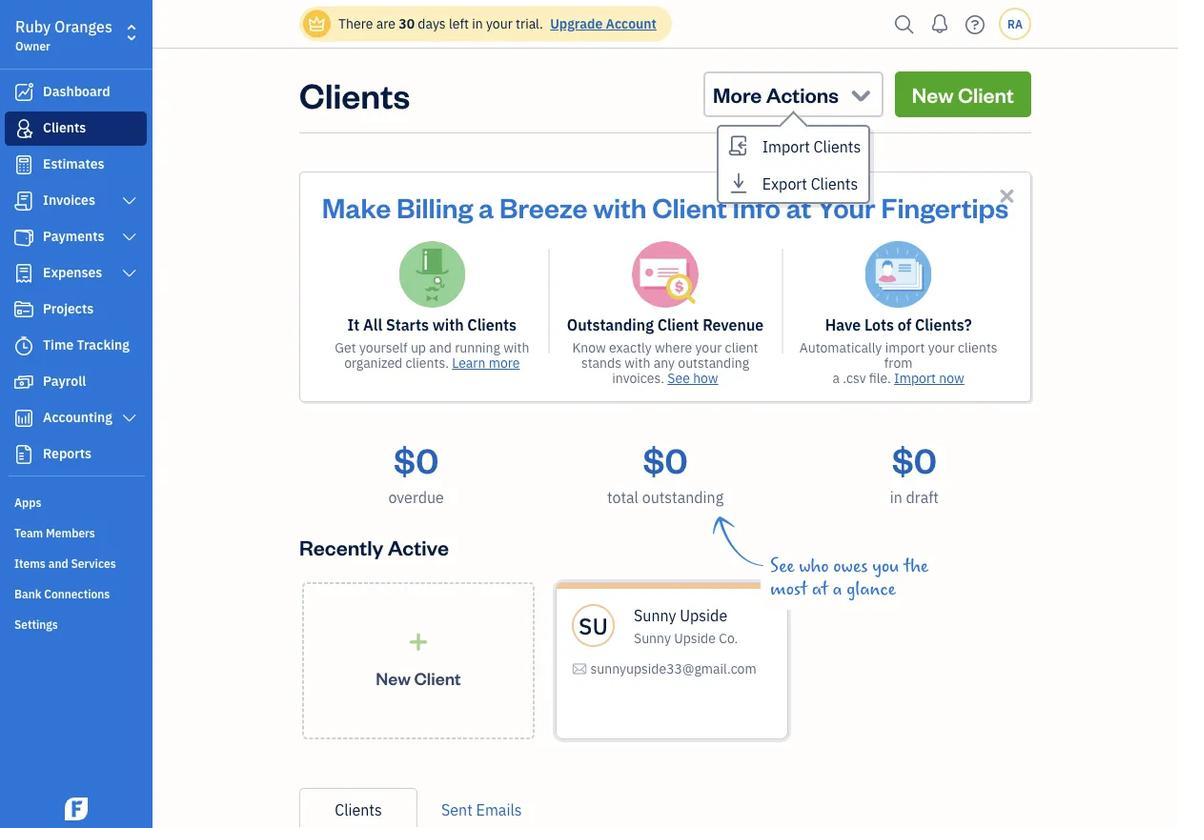 Task type: vqa. For each thing, say whether or not it's contained in the screenshot.
Outstanding Amounts
no



Task type: locate. For each thing, give the bounding box(es) containing it.
$0 inside the $0 in draft
[[892, 437, 937, 482]]

account
[[606, 15, 657, 32]]

import down import
[[894, 369, 936, 387]]

payment image
[[12, 228, 35, 247]]

running
[[455, 339, 501, 357]]

0 horizontal spatial clients link
[[5, 112, 147, 146]]

any
[[654, 354, 675, 372]]

at
[[786, 189, 812, 225], [812, 579, 828, 600]]

your for there
[[486, 15, 513, 32]]

stands
[[582, 354, 622, 372]]

chevron large down image inside expenses link
[[121, 266, 138, 281]]

0 horizontal spatial your
[[486, 15, 513, 32]]

more actions button
[[704, 72, 884, 117]]

2 horizontal spatial your
[[928, 339, 955, 357]]

.csv
[[843, 369, 866, 387]]

1 vertical spatial at
[[812, 579, 828, 600]]

1 horizontal spatial clients link
[[299, 789, 418, 829]]

client left info
[[652, 189, 727, 225]]

more actions
[[713, 81, 839, 108]]

0 horizontal spatial import
[[762, 136, 810, 156]]

time
[[43, 336, 74, 354]]

sent emails link
[[418, 789, 546, 829]]

1 horizontal spatial import
[[894, 369, 936, 387]]

get
[[335, 339, 356, 357]]

see inside see who owes you the most at a glance
[[770, 556, 795, 577]]

bank connections
[[14, 586, 110, 602]]

chevron large down image inside payments link
[[121, 230, 138, 245]]

dashboard link
[[5, 75, 147, 110]]

import up export clients button
[[762, 136, 810, 156]]

1 vertical spatial in
[[890, 488, 903, 508]]

ruby oranges owner
[[15, 17, 112, 53]]

import clients
[[762, 136, 861, 156]]

0 vertical spatial clients link
[[5, 112, 147, 146]]

import
[[885, 339, 925, 357]]

a right billing
[[479, 189, 494, 225]]

organized
[[344, 354, 403, 372]]

new client link
[[895, 72, 1032, 117], [302, 583, 535, 740]]

client down go to help image
[[958, 81, 1015, 108]]

more
[[713, 81, 762, 108]]

your inside know exactly where your client stands with any outstanding invoices.
[[696, 339, 722, 357]]

go to help image
[[960, 10, 991, 39]]

0 horizontal spatial see
[[668, 369, 690, 387]]

1 horizontal spatial and
[[429, 339, 452, 357]]

1 $0 from the left
[[394, 437, 439, 482]]

yourself
[[359, 339, 408, 357]]

members
[[46, 525, 95, 541]]

who
[[799, 556, 829, 577]]

outstanding
[[678, 354, 749, 372], [642, 488, 724, 508]]

0 vertical spatial upside
[[680, 606, 728, 626]]

1 vertical spatial new client
[[376, 667, 461, 690]]

$0 in draft
[[890, 437, 939, 508]]

export clients
[[762, 174, 858, 194]]

tracking
[[77, 336, 130, 354]]

chevron large down image inside invoices link
[[121, 194, 138, 209]]

su
[[579, 611, 608, 641]]

with inside know exactly where your client stands with any outstanding invoices.
[[625, 354, 651, 372]]

a left .csv
[[833, 369, 840, 387]]

plus image
[[408, 632, 430, 652]]

and right items
[[48, 556, 68, 571]]

at right info
[[786, 189, 812, 225]]

2 chevron large down image from the top
[[121, 230, 138, 245]]

1 vertical spatial import
[[894, 369, 936, 387]]

chevron large down image
[[121, 411, 138, 426]]

0 horizontal spatial and
[[48, 556, 68, 571]]

most
[[770, 579, 808, 600]]

estimate image
[[12, 155, 35, 174]]

services
[[71, 556, 116, 571]]

0 vertical spatial sunny
[[634, 606, 676, 626]]

freshbooks image
[[61, 798, 92, 821]]

bank
[[14, 586, 41, 602]]

2 vertical spatial chevron large down image
[[121, 266, 138, 281]]

your inside have lots of clients? automatically import your clients from a .csv file. import now
[[928, 339, 955, 357]]

new client down the plus icon
[[376, 667, 461, 690]]

a down owes
[[833, 579, 842, 600]]

see up most
[[770, 556, 795, 577]]

1 vertical spatial clients link
[[299, 789, 418, 829]]

clients?
[[915, 315, 972, 335]]

projects link
[[5, 293, 147, 327]]

chevrondown image
[[848, 81, 874, 108]]

1 vertical spatial see
[[770, 556, 795, 577]]

$0 overdue
[[389, 437, 444, 508]]

outstanding right total
[[642, 488, 724, 508]]

at down who
[[812, 579, 828, 600]]

team
[[14, 525, 43, 541]]

1 vertical spatial a
[[833, 369, 840, 387]]

3 $0 from the left
[[892, 437, 937, 482]]

from
[[885, 354, 913, 372]]

with right breeze on the left top of the page
[[593, 189, 647, 225]]

a inside see who owes you the most at a glance
[[833, 579, 842, 600]]

chevron large down image right 'payments'
[[121, 230, 138, 245]]

1 sunny from the top
[[634, 606, 676, 626]]

and inside get yourself up and running with organized clients.
[[429, 339, 452, 357]]

your up how
[[696, 339, 722, 357]]

1 horizontal spatial new
[[912, 81, 954, 108]]

ra button
[[999, 8, 1032, 40]]

your down clients?
[[928, 339, 955, 357]]

at inside see who owes you the most at a glance
[[812, 579, 828, 600]]

estimates link
[[5, 148, 147, 182]]

new down the plus icon
[[376, 667, 411, 690]]

reports
[[43, 445, 91, 462]]

1 vertical spatial sunny
[[634, 630, 671, 647]]

make billing a breeze with client info at your fingertips
[[322, 189, 1009, 225]]

$0 for $0 overdue
[[394, 437, 439, 482]]

estimates
[[43, 155, 104, 173]]

1 vertical spatial chevron large down image
[[121, 230, 138, 245]]

dashboard image
[[12, 83, 35, 102]]

in inside the $0 in draft
[[890, 488, 903, 508]]

0 vertical spatial in
[[472, 15, 483, 32]]

$0 inside $0 overdue
[[394, 437, 439, 482]]

chevron large down image
[[121, 194, 138, 209], [121, 230, 138, 245], [121, 266, 138, 281]]

projects
[[43, 300, 94, 318]]

upside left co.
[[674, 630, 716, 647]]

1 horizontal spatial see
[[770, 556, 795, 577]]

bank connections link
[[5, 579, 147, 607]]

sunny upside sunny upside co.
[[634, 606, 738, 647]]

see
[[668, 369, 690, 387], [770, 556, 795, 577]]

emails
[[476, 800, 522, 820]]

see for see how
[[668, 369, 690, 387]]

0 horizontal spatial new client link
[[302, 583, 535, 740]]

new down notifications icon
[[912, 81, 954, 108]]

export clients button
[[719, 164, 869, 202]]

new client
[[912, 81, 1015, 108], [376, 667, 461, 690]]

1 horizontal spatial your
[[696, 339, 722, 357]]

fingertips
[[881, 189, 1009, 225]]

active
[[388, 533, 449, 561]]

timer image
[[12, 337, 35, 356]]

$0 for $0 in draft
[[892, 437, 937, 482]]

file.
[[869, 369, 891, 387]]

$0 up overdue
[[394, 437, 439, 482]]

have lots of clients? image
[[865, 241, 932, 308]]

in right left
[[472, 15, 483, 32]]

outstanding down revenue
[[678, 354, 749, 372]]

1 horizontal spatial $0
[[643, 437, 688, 482]]

1 horizontal spatial new client
[[912, 81, 1015, 108]]

invoice image
[[12, 192, 35, 211]]

chevron large down image right invoices
[[121, 194, 138, 209]]

outstanding client revenue
[[567, 315, 764, 335]]

0 vertical spatial see
[[668, 369, 690, 387]]

recently active
[[299, 533, 449, 561]]

0 horizontal spatial in
[[472, 15, 483, 32]]

0 horizontal spatial new
[[376, 667, 411, 690]]

upside up co.
[[680, 606, 728, 626]]

see left how
[[668, 369, 690, 387]]

upside
[[680, 606, 728, 626], [674, 630, 716, 647]]

client
[[958, 81, 1015, 108], [652, 189, 727, 225], [658, 315, 699, 335], [414, 667, 461, 690]]

your left trial.
[[486, 15, 513, 32]]

your
[[817, 189, 876, 225]]

report image
[[12, 445, 35, 464]]

1 chevron large down image from the top
[[121, 194, 138, 209]]

2 vertical spatial a
[[833, 579, 842, 600]]

0 vertical spatial a
[[479, 189, 494, 225]]

0 horizontal spatial $0
[[394, 437, 439, 482]]

chevron large down image for invoices
[[121, 194, 138, 209]]

you
[[873, 556, 900, 577]]

and right up
[[429, 339, 452, 357]]

0 vertical spatial outstanding
[[678, 354, 749, 372]]

$0 inside $0 total outstanding
[[643, 437, 688, 482]]

money image
[[12, 373, 35, 392]]

new client down go to help image
[[912, 81, 1015, 108]]

$0
[[394, 437, 439, 482], [643, 437, 688, 482], [892, 437, 937, 482]]

1 horizontal spatial in
[[890, 488, 903, 508]]

it all starts with clients
[[348, 315, 517, 335]]

see how
[[668, 369, 719, 387]]

invoices link
[[5, 184, 147, 218]]

import clients button
[[719, 127, 869, 164]]

0 horizontal spatial new client
[[376, 667, 461, 690]]

0 vertical spatial import
[[762, 136, 810, 156]]

0 vertical spatial and
[[429, 339, 452, 357]]

2 $0 from the left
[[643, 437, 688, 482]]

1 vertical spatial and
[[48, 556, 68, 571]]

with right running
[[504, 339, 530, 357]]

are
[[376, 15, 396, 32]]

1 vertical spatial outstanding
[[642, 488, 724, 508]]

3 chevron large down image from the top
[[121, 266, 138, 281]]

payroll link
[[5, 365, 147, 400]]

client up where at the top of the page
[[658, 315, 699, 335]]

chevron large down image right expenses
[[121, 266, 138, 281]]

ra
[[1008, 16, 1023, 31]]

there are 30 days left in your trial. upgrade account
[[338, 15, 657, 32]]

2 horizontal spatial $0
[[892, 437, 937, 482]]

1 horizontal spatial new client link
[[895, 72, 1032, 117]]

glance
[[847, 579, 896, 600]]

upgrade account link
[[547, 15, 657, 32]]

and inside main element
[[48, 556, 68, 571]]

your
[[486, 15, 513, 32], [696, 339, 722, 357], [928, 339, 955, 357]]

breeze
[[500, 189, 588, 225]]

$0 up draft
[[892, 437, 937, 482]]

$0 for $0 total outstanding
[[643, 437, 688, 482]]

clients inside main element
[[43, 119, 86, 136]]

expense image
[[12, 264, 35, 283]]

with left any at the right
[[625, 354, 651, 372]]

0 vertical spatial chevron large down image
[[121, 194, 138, 209]]

a
[[479, 189, 494, 225], [833, 369, 840, 387], [833, 579, 842, 600]]

in left draft
[[890, 488, 903, 508]]

import inside have lots of clients? automatically import your clients from a .csv file. import now
[[894, 369, 936, 387]]

clients
[[299, 72, 410, 117], [43, 119, 86, 136], [814, 136, 861, 156], [811, 174, 858, 194], [468, 315, 517, 335], [335, 800, 382, 820]]

1 vertical spatial upside
[[674, 630, 716, 647]]

sent
[[441, 800, 473, 820]]

clients link
[[5, 112, 147, 146], [299, 789, 418, 829]]

$0 down invoices.
[[643, 437, 688, 482]]

up
[[411, 339, 426, 357]]

outstanding
[[567, 315, 654, 335]]



Task type: describe. For each thing, give the bounding box(es) containing it.
project image
[[12, 300, 35, 319]]

chart image
[[12, 409, 35, 428]]

sent emails
[[441, 800, 522, 820]]

search image
[[890, 10, 920, 39]]

outstanding client revenue image
[[632, 241, 699, 308]]

dashboard
[[43, 82, 110, 100]]

payments link
[[5, 220, 147, 255]]

main element
[[0, 0, 200, 829]]

info
[[733, 189, 781, 225]]

with inside get yourself up and running with organized clients.
[[504, 339, 530, 357]]

import inside import clients 'button'
[[762, 136, 810, 156]]

clients inside export clients button
[[811, 174, 858, 194]]

total
[[607, 488, 639, 508]]

apps
[[14, 495, 41, 510]]

of
[[898, 315, 912, 335]]

clients.
[[406, 354, 449, 372]]

0 vertical spatial new client
[[912, 81, 1015, 108]]

payments
[[43, 227, 104, 245]]

expenses
[[43, 264, 102, 281]]

1 vertical spatial new client link
[[302, 583, 535, 740]]

revenue
[[703, 315, 764, 335]]

outstanding inside $0 total outstanding
[[642, 488, 724, 508]]

envelope image
[[572, 658, 587, 681]]

sunnyupside33@gmail.com
[[591, 660, 757, 678]]

billing
[[397, 189, 473, 225]]

your for have
[[928, 339, 955, 357]]

get yourself up and running with organized clients.
[[335, 339, 530, 372]]

learn
[[452, 354, 486, 372]]

settings
[[14, 617, 58, 632]]

recently
[[299, 533, 384, 561]]

client down the plus icon
[[414, 667, 461, 690]]

lots
[[865, 315, 894, 335]]

have lots of clients? automatically import your clients from a .csv file. import now
[[800, 315, 998, 387]]

chevron large down image for payments
[[121, 230, 138, 245]]

reports link
[[5, 438, 147, 472]]

have
[[825, 315, 861, 335]]

see for see who owes you the most at a glance
[[770, 556, 795, 577]]

connections
[[44, 586, 110, 602]]

days
[[418, 15, 446, 32]]

with up get yourself up and running with organized clients.
[[433, 315, 464, 335]]

0 vertical spatial at
[[786, 189, 812, 225]]

accounting link
[[5, 401, 147, 436]]

expenses link
[[5, 256, 147, 291]]

owes
[[834, 556, 868, 577]]

left
[[449, 15, 469, 32]]

0 vertical spatial new client link
[[895, 72, 1032, 117]]

team members
[[14, 525, 95, 541]]

see who owes you the most at a glance
[[770, 556, 929, 600]]

invoices.
[[612, 369, 665, 387]]

export
[[762, 174, 808, 194]]

there
[[338, 15, 373, 32]]

payroll
[[43, 372, 86, 390]]

overdue
[[389, 488, 444, 508]]

the
[[904, 556, 929, 577]]

invoices
[[43, 191, 95, 209]]

make
[[322, 189, 391, 225]]

owner
[[15, 38, 50, 53]]

chevron large down image for expenses
[[121, 266, 138, 281]]

know
[[573, 339, 606, 357]]

know exactly where your client stands with any outstanding invoices.
[[573, 339, 759, 387]]

$0 total outstanding
[[607, 437, 724, 508]]

draft
[[906, 488, 939, 508]]

all
[[363, 315, 383, 335]]

time tracking link
[[5, 329, 147, 363]]

outstanding inside know exactly where your client stands with any outstanding invoices.
[[678, 354, 749, 372]]

items and services link
[[5, 548, 147, 577]]

1 vertical spatial new
[[376, 667, 411, 690]]

apps link
[[5, 487, 147, 516]]

it all starts with clients image
[[399, 241, 466, 308]]

30
[[399, 15, 415, 32]]

how
[[693, 369, 719, 387]]

a inside have lots of clients? automatically import your clients from a .csv file. import now
[[833, 369, 840, 387]]

where
[[655, 339, 692, 357]]

starts
[[386, 315, 429, 335]]

oranges
[[54, 17, 112, 37]]

trial.
[[516, 15, 543, 32]]

notifications image
[[925, 5, 955, 43]]

client image
[[12, 119, 35, 138]]

close image
[[996, 185, 1018, 207]]

team members link
[[5, 518, 147, 546]]

co.
[[719, 630, 738, 647]]

2 sunny from the top
[[634, 630, 671, 647]]

settings link
[[5, 609, 147, 638]]

client
[[725, 339, 759, 357]]

crown image
[[307, 14, 327, 34]]

clients inside import clients 'button'
[[814, 136, 861, 156]]

ruby
[[15, 17, 51, 37]]

time tracking
[[43, 336, 130, 354]]

0 vertical spatial new
[[912, 81, 954, 108]]

clients
[[958, 339, 998, 357]]



